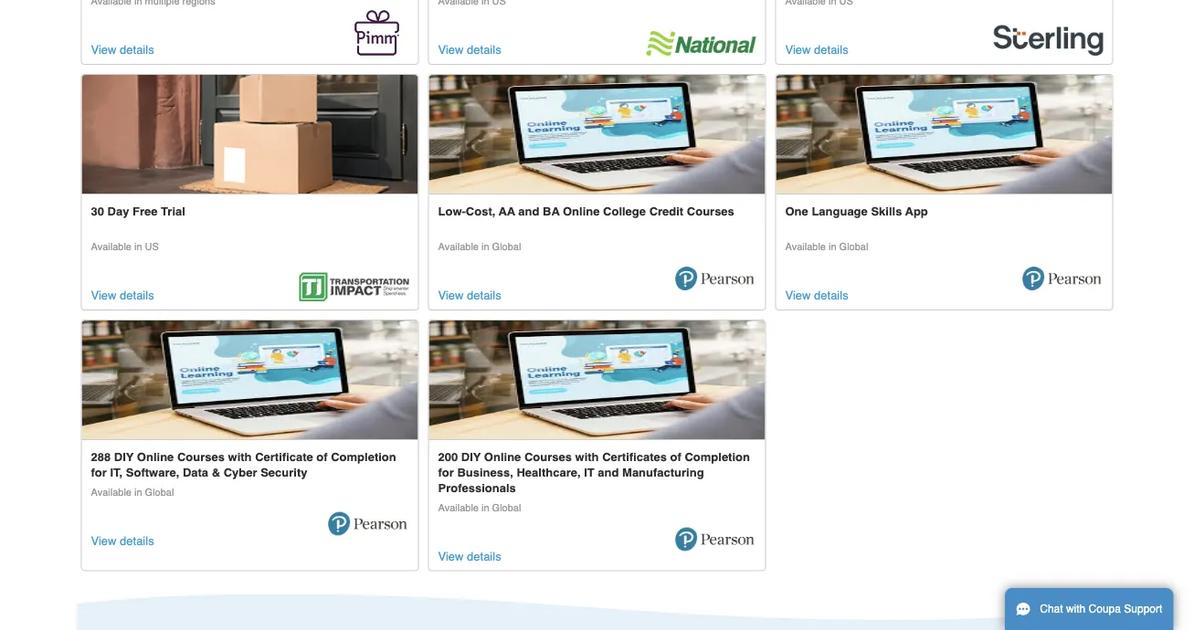 Task type: describe. For each thing, give the bounding box(es) containing it.
low-cost, aa and ba online college credit courses
[[438, 205, 734, 218]]

coupa
[[1089, 603, 1121, 616]]

with inside the chat with coupa support button
[[1066, 603, 1086, 616]]

pimm solutions image
[[354, 10, 399, 56]]

200 diy online courses with certificates of completion for business, healthcare, it and manufacturing professionals available in global
[[438, 450, 750, 513]]

with for certificates
[[575, 450, 599, 464]]

available for cost,
[[438, 241, 479, 252]]

in inside 200 diy online courses with certificates of completion for business, healthcare, it and manufacturing professionals available in global
[[481, 502, 489, 513]]

available in us
[[91, 241, 159, 252]]

0 vertical spatial transportation impact image
[[82, 75, 418, 194]]

of for certificates
[[670, 450, 681, 464]]

healthcare,
[[517, 466, 581, 480]]

aa
[[499, 205, 515, 218]]

global down the one language skills app
[[839, 241, 868, 252]]

online for 288 diy online courses with certificate of completion for it, software, data & cyber security
[[137, 450, 174, 464]]

it,
[[110, 466, 123, 480]]

trial
[[161, 205, 185, 218]]

sterling image
[[994, 25, 1103, 56]]

chat
[[1040, 603, 1063, 616]]

288 diy online courses with certificate of completion for it, software, data & cyber security available in global
[[91, 450, 396, 498]]

online for 200 diy online courses with certificates of completion for business, healthcare, it and manufacturing professionals
[[484, 450, 521, 464]]

cyber
[[224, 466, 257, 480]]

in for day
[[134, 241, 142, 252]]

diy for it,
[[114, 450, 134, 464]]

skills
[[871, 205, 902, 218]]

available inside 200 diy online courses with certificates of completion for business, healthcare, it and manufacturing professionals available in global
[[438, 502, 479, 513]]

available inside 288 diy online courses with certificate of completion for it, software, data & cyber security available in global
[[91, 486, 132, 498]]

completion for 288 diy online courses with certificate of completion for it, software, data & cyber security
[[331, 450, 396, 464]]

in for cost,
[[481, 241, 489, 252]]

data
[[183, 466, 208, 480]]

global inside 288 diy online courses with certificate of completion for it, software, data & cyber security available in global
[[145, 486, 174, 498]]

of for certificate
[[316, 450, 328, 464]]

credit
[[649, 205, 684, 218]]

and inside 200 diy online courses with certificates of completion for business, healthcare, it and manufacturing professionals available in global
[[598, 466, 619, 480]]

available in global for cost,
[[438, 241, 521, 252]]

30
[[91, 205, 104, 218]]

one language skills app
[[785, 205, 928, 218]]

for for 288
[[91, 466, 107, 480]]

business,
[[457, 466, 513, 480]]

0 horizontal spatial and
[[518, 205, 539, 218]]



Task type: locate. For each thing, give the bounding box(es) containing it.
1 horizontal spatial online
[[484, 450, 521, 464]]

with right chat
[[1066, 603, 1086, 616]]

completion for 200 diy online courses with certificates of completion for business, healthcare, it and manufacturing professionals
[[685, 450, 750, 464]]

courses for 288 diy online courses with certificate of completion for it, software, data & cyber security
[[177, 450, 225, 464]]

2 horizontal spatial online
[[563, 205, 600, 218]]

online inside 200 diy online courses with certificates of completion for business, healthcare, it and manufacturing professionals available in global
[[484, 450, 521, 464]]

completion
[[331, 450, 396, 464], [685, 450, 750, 464]]

courses up healthcare,
[[524, 450, 572, 464]]

200
[[438, 450, 458, 464]]

288
[[91, 450, 111, 464]]

of
[[316, 450, 328, 464], [670, 450, 681, 464]]

diy for business,
[[461, 450, 481, 464]]

1 vertical spatial and
[[598, 466, 619, 480]]

global down aa
[[492, 241, 521, 252]]

2 diy from the left
[[461, 450, 481, 464]]

view
[[91, 43, 116, 57], [438, 43, 464, 57], [785, 43, 811, 57], [91, 289, 116, 302], [438, 289, 464, 302], [785, 289, 811, 302], [91, 534, 116, 548], [438, 550, 464, 563]]

certificates
[[602, 450, 667, 464]]

online
[[563, 205, 600, 218], [137, 450, 174, 464], [484, 450, 521, 464]]

for for 200
[[438, 466, 454, 480]]

1 horizontal spatial completion
[[685, 450, 750, 464]]

available in global down cost,
[[438, 241, 521, 252]]

30 day free trial
[[91, 205, 185, 218]]

courses for 200 diy online courses with certificates of completion for business, healthcare, it and manufacturing professionals
[[524, 450, 572, 464]]

in for language
[[829, 241, 836, 252]]

it
[[584, 466, 595, 480]]

available down 'day' on the left top of page
[[91, 241, 132, 252]]

0 horizontal spatial courses
[[177, 450, 225, 464]]

available for day
[[91, 241, 132, 252]]

2 for from the left
[[438, 466, 454, 480]]

pearson image
[[429, 75, 765, 194], [776, 75, 1112, 194], [674, 256, 756, 301], [1021, 256, 1103, 301], [82, 321, 418, 439], [429, 321, 765, 439], [327, 501, 409, 547], [674, 517, 756, 562]]

day
[[107, 205, 129, 218]]

security
[[261, 466, 307, 480]]

0 horizontal spatial online
[[137, 450, 174, 464]]

global
[[492, 241, 521, 252], [839, 241, 868, 252], [145, 486, 174, 498], [492, 502, 521, 513]]

available for language
[[785, 241, 826, 252]]

1 horizontal spatial of
[[670, 450, 681, 464]]

2 horizontal spatial courses
[[687, 205, 734, 218]]

online up business,
[[484, 450, 521, 464]]

college
[[603, 205, 646, 218]]

in down professionals
[[481, 502, 489, 513]]

completion inside 288 diy online courses with certificate of completion for it, software, data & cyber security available in global
[[331, 450, 396, 464]]

in inside 288 diy online courses with certificate of completion for it, software, data & cyber security available in global
[[134, 486, 142, 498]]

courses inside 288 diy online courses with certificate of completion for it, software, data & cyber security available in global
[[177, 450, 225, 464]]

0 horizontal spatial with
[[228, 450, 252, 464]]

diy up business,
[[461, 450, 481, 464]]

with up it
[[575, 450, 599, 464]]

1 available in global from the left
[[438, 241, 521, 252]]

completion inside 200 diy online courses with certificates of completion for business, healthcare, it and manufacturing professionals available in global
[[685, 450, 750, 464]]

with for certificate
[[228, 450, 252, 464]]

1 of from the left
[[316, 450, 328, 464]]

available down low-
[[438, 241, 479, 252]]

1 for from the left
[[91, 466, 107, 480]]

low-
[[438, 205, 466, 218]]

global inside 200 diy online courses with certificates of completion for business, healthcare, it and manufacturing professionals available in global
[[492, 502, 521, 513]]

and right it
[[598, 466, 619, 480]]

2 completion from the left
[[685, 450, 750, 464]]

2 horizontal spatial with
[[1066, 603, 1086, 616]]

of right certificate
[[316, 450, 328, 464]]

chat with coupa support button
[[1005, 588, 1173, 630]]

in down language
[[829, 241, 836, 252]]

and right aa
[[518, 205, 539, 218]]

diy inside 288 diy online courses with certificate of completion for it, software, data & cyber security available in global
[[114, 450, 134, 464]]

available in global
[[438, 241, 521, 252], [785, 241, 868, 252]]

in
[[134, 241, 142, 252], [481, 241, 489, 252], [829, 241, 836, 252], [134, 486, 142, 498], [481, 502, 489, 513]]

manufacturing
[[622, 466, 704, 480]]

1 completion from the left
[[331, 450, 396, 464]]

completion up manufacturing
[[685, 450, 750, 464]]

completion right certificate
[[331, 450, 396, 464]]

in down software,
[[134, 486, 142, 498]]

diy inside 200 diy online courses with certificates of completion for business, healthcare, it and manufacturing professionals available in global
[[461, 450, 481, 464]]

online right ba
[[563, 205, 600, 218]]

for inside 200 diy online courses with certificates of completion for business, healthcare, it and manufacturing professionals available in global
[[438, 466, 454, 480]]

for
[[91, 466, 107, 480], [438, 466, 454, 480]]

available in global down language
[[785, 241, 868, 252]]

with inside 200 diy online courses with certificates of completion for business, healthcare, it and manufacturing professionals available in global
[[575, 450, 599, 464]]

one
[[785, 205, 808, 218]]

view details
[[91, 43, 154, 57], [438, 43, 501, 57], [785, 43, 848, 57], [91, 289, 154, 302], [438, 289, 501, 302], [785, 289, 848, 302], [91, 534, 154, 548], [438, 550, 501, 563]]

1 diy from the left
[[114, 450, 134, 464]]

view details button
[[91, 40, 154, 60], [438, 40, 501, 60], [785, 40, 848, 60], [91, 286, 154, 305], [438, 286, 501, 305], [785, 286, 848, 305], [91, 531, 154, 551], [438, 547, 501, 566]]

with inside 288 diy online courses with certificate of completion for it, software, data & cyber security available in global
[[228, 450, 252, 464]]

1 horizontal spatial diy
[[461, 450, 481, 464]]

professionals
[[438, 481, 516, 495]]

1 horizontal spatial available in global
[[785, 241, 868, 252]]

1 horizontal spatial and
[[598, 466, 619, 480]]

support
[[1124, 603, 1162, 616]]

2 of from the left
[[670, 450, 681, 464]]

courses inside 200 diy online courses with certificates of completion for business, healthcare, it and manufacturing professionals available in global
[[524, 450, 572, 464]]

for down 288 at the bottom of the page
[[91, 466, 107, 480]]

ba
[[543, 205, 560, 218]]

0 horizontal spatial completion
[[331, 450, 396, 464]]

transportation impact image
[[82, 75, 418, 194], [299, 273, 409, 301]]

language
[[812, 205, 868, 218]]

enterprise holdings image
[[646, 31, 756, 56]]

app
[[905, 205, 928, 218]]

1 vertical spatial transportation impact image
[[299, 273, 409, 301]]

courses up data
[[177, 450, 225, 464]]

free
[[132, 205, 158, 218]]

available
[[91, 241, 132, 252], [438, 241, 479, 252], [785, 241, 826, 252], [91, 486, 132, 498], [438, 502, 479, 513]]

global down professionals
[[492, 502, 521, 513]]

for down 200
[[438, 466, 454, 480]]

available down professionals
[[438, 502, 479, 513]]

of inside 200 diy online courses with certificates of completion for business, healthcare, it and manufacturing professionals available in global
[[670, 450, 681, 464]]

cost,
[[466, 205, 495, 218]]

software,
[[126, 466, 179, 480]]

diy up it,
[[114, 450, 134, 464]]

with up cyber
[[228, 450, 252, 464]]

0 horizontal spatial available in global
[[438, 241, 521, 252]]

2 available in global from the left
[[785, 241, 868, 252]]

diy
[[114, 450, 134, 464], [461, 450, 481, 464]]

online up software,
[[137, 450, 174, 464]]

us
[[145, 241, 159, 252]]

of inside 288 diy online courses with certificate of completion for it, software, data & cyber security available in global
[[316, 450, 328, 464]]

1 horizontal spatial for
[[438, 466, 454, 480]]

chat with coupa support
[[1040, 603, 1162, 616]]

0 vertical spatial and
[[518, 205, 539, 218]]

in down cost,
[[481, 241, 489, 252]]

details
[[120, 43, 154, 57], [467, 43, 501, 57], [814, 43, 848, 57], [120, 289, 154, 302], [467, 289, 501, 302], [814, 289, 848, 302], [120, 534, 154, 548], [467, 550, 501, 563]]

and
[[518, 205, 539, 218], [598, 466, 619, 480]]

global down software,
[[145, 486, 174, 498]]

courses
[[687, 205, 734, 218], [177, 450, 225, 464], [524, 450, 572, 464]]

&
[[212, 466, 220, 480]]

0 horizontal spatial diy
[[114, 450, 134, 464]]

1 horizontal spatial with
[[575, 450, 599, 464]]

for inside 288 diy online courses with certificate of completion for it, software, data & cyber security available in global
[[91, 466, 107, 480]]

0 horizontal spatial of
[[316, 450, 328, 464]]

certificate
[[255, 450, 313, 464]]

with
[[228, 450, 252, 464], [575, 450, 599, 464], [1066, 603, 1086, 616]]

0 horizontal spatial for
[[91, 466, 107, 480]]

of up manufacturing
[[670, 450, 681, 464]]

courses right credit
[[687, 205, 734, 218]]

1 horizontal spatial courses
[[524, 450, 572, 464]]

available in global for language
[[785, 241, 868, 252]]

online inside 288 diy online courses with certificate of completion for it, software, data & cyber security available in global
[[137, 450, 174, 464]]

in left us
[[134, 241, 142, 252]]

available down one
[[785, 241, 826, 252]]

available down it,
[[91, 486, 132, 498]]



Task type: vqa. For each thing, say whether or not it's contained in the screenshot.
Learning
no



